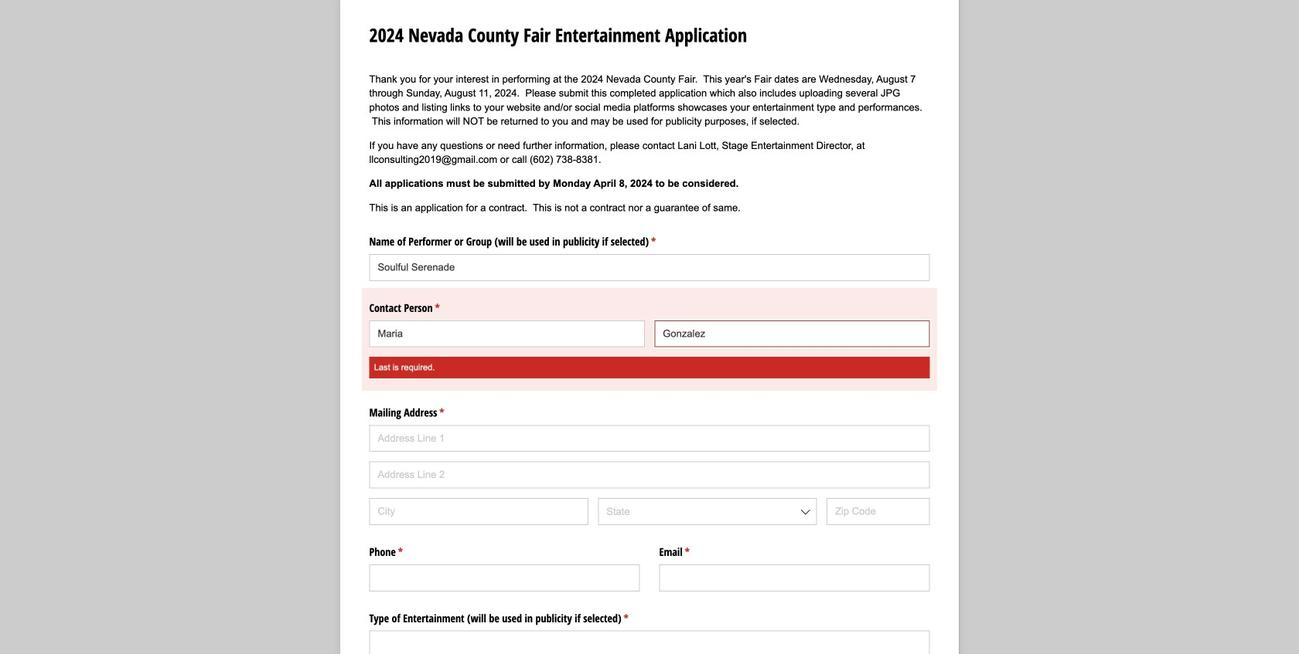 Task type: describe. For each thing, give the bounding box(es) containing it.
State text field
[[598, 499, 817, 526]]

First text field
[[369, 321, 645, 348]]

Address Line 1 text field
[[369, 425, 930, 452]]

Address Line 2 text field
[[369, 462, 930, 489]]



Task type: vqa. For each thing, say whether or not it's contained in the screenshot.
checkbox-group 'element' at the left
no



Task type: locate. For each thing, give the bounding box(es) containing it.
None text field
[[369, 254, 930, 281], [369, 565, 640, 592], [659, 565, 930, 592], [369, 631, 930, 655], [369, 254, 930, 281], [369, 565, 640, 592], [659, 565, 930, 592], [369, 631, 930, 655]]

Last text field
[[654, 321, 930, 348]]

City text field
[[369, 499, 588, 526]]

Zip Code text field
[[827, 499, 930, 526]]



